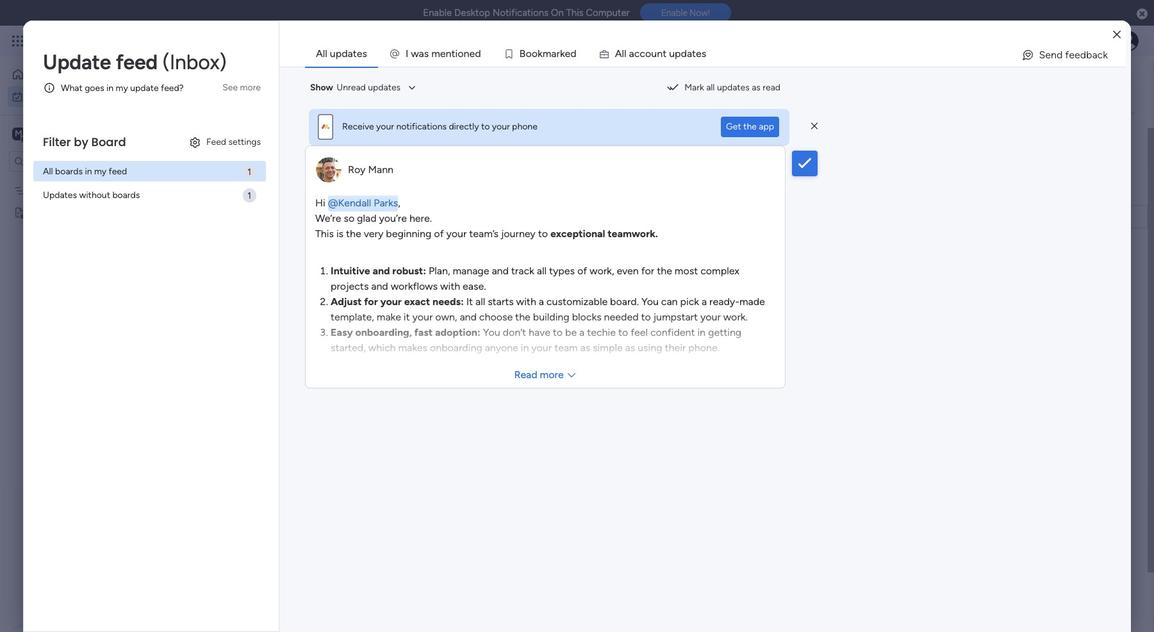 Task type: vqa. For each thing, say whether or not it's contained in the screenshot.
Update feed image
no



Task type: describe. For each thing, give the bounding box(es) containing it.
d for a l l a c c o u n t u p d a t e s
[[681, 47, 687, 60]]

3 o from the left
[[532, 47, 538, 60]]

roy
[[348, 163, 366, 175]]

a right pick
[[702, 295, 707, 307]]

what
[[61, 82, 83, 93]]

exceptional
[[551, 227, 606, 239]]

main
[[29, 127, 52, 139]]

updates without boards
[[43, 189, 140, 200]]

kendall parks image
[[1119, 31, 1139, 51]]

onboarding
[[430, 341, 483, 354]]

projects
[[331, 280, 369, 292]]

hi @kendall parks , we're so glad you're here. this is the very beginning of your team's journey to exceptional teamwork.
[[315, 197, 658, 239]]

1 for all boards in my feed
[[248, 167, 251, 178]]

needed
[[604, 311, 639, 323]]

1 k from the left
[[538, 47, 543, 60]]

b o o k m a r k e d
[[520, 47, 577, 60]]

read more button
[[306, 362, 785, 388]]

workspace selection element
[[12, 126, 107, 143]]

my for my work
[[28, 91, 41, 102]]

template,
[[331, 311, 374, 323]]

and left the track
[[492, 264, 509, 277]]

date
[[275, 439, 302, 455]]

your inside the hi @kendall parks , we're so glad you're here. this is the very beginning of your team's journey to exceptional teamwork.
[[447, 227, 467, 239]]

getting
[[709, 326, 742, 338]]

all updates link
[[306, 42, 378, 66]]

see
[[223, 82, 238, 93]]

this week / 0 items
[[216, 301, 315, 317]]

robust:
[[393, 264, 426, 277]]

can
[[662, 295, 678, 307]]

it all starts with a customizable board. you can pick a ready-made template, make it your own, and choose the building blocks needed to jumpstart your work.
[[331, 295, 765, 323]]

filter
[[43, 134, 71, 150]]

0 up this week / 0 items
[[264, 258, 270, 269]]

parks
[[374, 197, 398, 209]]

plan,
[[429, 264, 450, 277]]

enable now!
[[662, 8, 710, 18]]

all for updates
[[707, 82, 715, 93]]

confident
[[651, 326, 695, 338]]

2 l from the left
[[625, 47, 627, 60]]

adjust
[[331, 295, 362, 307]]

jumpstart
[[654, 311, 698, 323]]

beginning
[[386, 227, 432, 239]]

simple
[[593, 341, 623, 354]]

/ right date
[[305, 439, 311, 455]]

of inside the hi @kendall parks , we're so glad you're here. this is the very beginning of your team's journey to exceptional teamwork.
[[434, 227, 444, 239]]

choose
[[479, 311, 513, 323]]

send
[[1040, 49, 1063, 61]]

0 horizontal spatial boards
[[55, 166, 83, 177]]

with inside plan, manage and track all types of work, even for the most complex projects and workflows with ease.
[[440, 280, 460, 292]]

the inside 'it all starts with a customizable board. you can pick a ready-made template, make it your own, and choose the building blocks needed to jumpstart your work.'
[[516, 311, 531, 323]]

i
[[456, 47, 458, 60]]

,
[[398, 197, 401, 209]]

show unread updates
[[310, 82, 401, 93]]

so
[[344, 212, 355, 224]]

a right p
[[687, 47, 693, 60]]

journey
[[501, 227, 536, 239]]

home button
[[8, 64, 138, 85]]

b
[[520, 47, 526, 60]]

building
[[533, 311, 570, 323]]

don't
[[503, 326, 526, 338]]

techie
[[587, 326, 616, 338]]

m
[[15, 128, 22, 139]]

1 n from the left
[[446, 47, 452, 60]]

your up make
[[381, 295, 402, 307]]

1 horizontal spatial as
[[626, 341, 636, 354]]

mann
[[368, 163, 394, 175]]

more for see more
[[240, 82, 261, 93]]

a l l a c c o u n t u p d a t e s
[[615, 47, 707, 60]]

m for a
[[543, 47, 552, 60]]

starts
[[488, 295, 514, 307]]

you're
[[379, 212, 407, 224]]

easy onboarding, fast adoption:
[[331, 326, 481, 338]]

dapulse close image
[[1138, 8, 1148, 21]]

(inbox)
[[163, 50, 227, 74]]

3 t from the left
[[693, 47, 696, 60]]

it
[[467, 295, 473, 307]]

enable for enable desktop notifications on this computer
[[423, 7, 452, 19]]

dates
[[244, 185, 277, 201]]

w
[[411, 47, 419, 60]]

done
[[359, 133, 379, 144]]

board.
[[610, 295, 639, 307]]

feedback
[[1066, 49, 1109, 61]]

0 inside this week / 0 items
[[284, 305, 290, 315]]

@kendall parks link
[[328, 194, 398, 211]]

private board image
[[13, 206, 26, 218]]

without
[[79, 189, 110, 200]]

what goes in my update feed?
[[61, 82, 184, 93]]

item
[[295, 189, 313, 200]]

enable desktop notifications on this computer
[[423, 7, 630, 19]]

items inside this week / 0 items
[[292, 305, 315, 315]]

2 o from the left
[[526, 47, 532, 60]]

select product image
[[12, 35, 24, 47]]

on
[[551, 7, 564, 19]]

board
[[91, 134, 126, 150]]

1 e from the left
[[440, 47, 446, 60]]

2 t from the left
[[663, 47, 667, 60]]

my work
[[192, 74, 278, 103]]

week for this
[[242, 301, 272, 317]]

1 for updates without boards
[[248, 190, 251, 201]]

to down needed
[[619, 326, 628, 338]]

all for all boards in my feed
[[43, 166, 53, 177]]

in down don't
[[521, 341, 529, 354]]

makes
[[398, 341, 428, 354]]

items up without a date /
[[265, 397, 287, 408]]

feed settings button
[[183, 132, 266, 153]]

customize button
[[409, 128, 478, 149]]

2 d from the left
[[571, 47, 577, 60]]

2 horizontal spatial this
[[566, 7, 584, 19]]

settings
[[229, 137, 261, 147]]

needs:
[[433, 295, 464, 307]]

all updates
[[316, 47, 367, 60]]

anyone
[[485, 341, 519, 354]]

my for feed
[[94, 166, 107, 177]]

next
[[216, 347, 242, 363]]

2 c from the left
[[640, 47, 646, 60]]

enable now! button
[[640, 3, 732, 23]]

4 o from the left
[[646, 47, 652, 60]]

your down ready-
[[701, 311, 721, 323]]

complex
[[701, 264, 740, 277]]

past
[[216, 185, 241, 201]]

even
[[617, 264, 639, 277]]

read
[[514, 368, 538, 381]]

their
[[665, 341, 686, 354]]

my work button
[[8, 86, 138, 107]]

1 l from the left
[[622, 47, 625, 60]]

started,
[[331, 341, 366, 354]]

manage
[[453, 264, 490, 277]]

as inside "button"
[[752, 82, 761, 93]]

mark
[[685, 82, 704, 93]]

next week / 0 items
[[216, 347, 317, 363]]

1 o from the left
[[458, 47, 464, 60]]

own,
[[436, 311, 457, 323]]

1 vertical spatial feed
[[109, 166, 127, 177]]

r
[[557, 47, 560, 60]]

and down intuitive and robust:
[[371, 280, 388, 292]]



Task type: locate. For each thing, give the bounding box(es) containing it.
close image
[[1114, 30, 1121, 39]]

this right on
[[566, 7, 584, 19]]

1 right "past"
[[248, 190, 251, 201]]

very
[[364, 227, 384, 239]]

Filter dashboard by text search field
[[189, 128, 310, 149]]

and down it
[[460, 311, 477, 323]]

marketing plan list box
[[0, 177, 164, 396]]

team
[[555, 341, 578, 354]]

0 vertical spatial more
[[240, 82, 261, 93]]

as
[[752, 82, 761, 93], [581, 341, 591, 354], [626, 341, 636, 354]]

0 horizontal spatial all
[[43, 166, 53, 177]]

make
[[377, 311, 401, 323]]

m for e
[[432, 47, 440, 60]]

my left see
[[192, 74, 222, 103]]

2 horizontal spatial as
[[752, 82, 761, 93]]

track
[[512, 264, 535, 277]]

l right the a
[[625, 47, 627, 60]]

the inside button
[[744, 121, 757, 132]]

t right w
[[452, 47, 456, 60]]

update
[[130, 82, 159, 93]]

0 horizontal spatial u
[[652, 47, 657, 60]]

with down plan, manage and track all types of work, even for the most complex projects and workflows with ease.
[[517, 295, 537, 307]]

s right w
[[424, 47, 429, 60]]

1 u from the left
[[652, 47, 657, 60]]

all inside plan, manage and track all types of work, even for the most complex projects and workflows with ease.
[[537, 264, 547, 277]]

week for next
[[245, 347, 275, 363]]

with inside 'it all starts with a customizable board. you can pick a ready-made template, make it your own, and choose the building blocks needed to jumpstart your work.'
[[517, 295, 537, 307]]

1 horizontal spatial s
[[702, 47, 707, 60]]

plan, manage and track all types of work, even for the most complex projects and workflows with ease.
[[331, 264, 740, 292]]

my work
[[28, 91, 62, 102]]

tab list
[[305, 41, 1127, 67]]

the up don't
[[516, 311, 531, 323]]

in up phone.
[[698, 326, 706, 338]]

my up without
[[94, 166, 107, 177]]

for
[[642, 264, 655, 277], [364, 295, 378, 307]]

0 horizontal spatial enable
[[423, 7, 452, 19]]

0 vertical spatial for
[[642, 264, 655, 277]]

t right p
[[693, 47, 696, 60]]

for up make
[[364, 295, 378, 307]]

my for my work
[[192, 74, 222, 103]]

to inside the hi @kendall parks , we're so glad you're here. this is the very beginning of your team's journey to exceptional teamwork.
[[538, 227, 548, 239]]

1 horizontal spatial my
[[116, 82, 128, 93]]

1 vertical spatial all
[[43, 166, 53, 177]]

2 horizontal spatial updates
[[717, 82, 750, 93]]

customizable
[[547, 295, 608, 307]]

see more button
[[218, 78, 266, 98]]

1 inside past dates / 1 item
[[289, 189, 293, 200]]

updates for mark
[[717, 82, 750, 93]]

adoption:
[[435, 326, 481, 338]]

updates for show
[[368, 82, 401, 93]]

it
[[404, 311, 410, 323]]

enable inside button
[[662, 8, 688, 18]]

1 horizontal spatial more
[[540, 368, 564, 381]]

0 horizontal spatial my
[[28, 91, 41, 102]]

to right journey
[[538, 227, 548, 239]]

d right i on the left of the page
[[475, 47, 481, 60]]

all right it
[[476, 295, 486, 307]]

Search in workspace field
[[27, 154, 107, 169]]

/ for this week /
[[275, 301, 281, 317]]

this inside the hi @kendall parks , we're so glad you're here. this is the very beginning of your team's journey to exceptional teamwork.
[[315, 227, 334, 239]]

this left is
[[315, 227, 334, 239]]

of right beginning
[[434, 227, 444, 239]]

o
[[458, 47, 464, 60], [526, 47, 532, 60], [532, 47, 538, 60], [646, 47, 652, 60]]

a inside you don't have to be a techie to feel confident in getting started, which makes onboarding anyone in your team as simple as using their phone.
[[580, 326, 585, 338]]

the inside the hi @kendall parks , we're so glad you're here. this is the very beginning of your team's journey to exceptional teamwork.
[[346, 227, 361, 239]]

tab list containing all updates
[[305, 41, 1127, 67]]

hide
[[338, 133, 357, 144]]

without
[[216, 439, 262, 455]]

workspace
[[54, 127, 105, 139]]

more inside the read more button
[[540, 368, 564, 381]]

in up 'plan'
[[85, 166, 92, 177]]

as left read
[[752, 82, 761, 93]]

goes
[[85, 82, 104, 93]]

0 horizontal spatial more
[[240, 82, 261, 93]]

a right the b
[[552, 47, 557, 60]]

main workspace
[[29, 127, 105, 139]]

updates right 'unread'
[[368, 82, 401, 93]]

0 down this week / 0 items
[[287, 351, 292, 362]]

receive
[[342, 121, 374, 132]]

2 e from the left
[[470, 47, 475, 60]]

/ up next week / 0 items
[[275, 301, 281, 317]]

1 horizontal spatial all
[[316, 47, 328, 60]]

option
[[0, 179, 164, 181]]

to
[[482, 121, 490, 132], [538, 227, 548, 239], [641, 311, 651, 323], [553, 326, 563, 338], [619, 326, 628, 338]]

0 horizontal spatial you
[[483, 326, 501, 338]]

1 vertical spatial week
[[245, 347, 275, 363]]

more right see
[[240, 82, 261, 93]]

n left p
[[657, 47, 663, 60]]

update feed (inbox)
[[43, 50, 227, 74]]

my
[[192, 74, 222, 103], [28, 91, 41, 102]]

updates
[[43, 189, 77, 200]]

1 horizontal spatial of
[[578, 264, 587, 277]]

0 vertical spatial this
[[566, 7, 584, 19]]

o left p
[[646, 47, 652, 60]]

hi
[[315, 197, 326, 209]]

desktop
[[455, 7, 490, 19]]

1 horizontal spatial for
[[642, 264, 655, 277]]

0 horizontal spatial with
[[440, 280, 460, 292]]

my left 'update'
[[116, 82, 128, 93]]

0 items up this week / 0 items
[[264, 258, 294, 269]]

t left p
[[663, 47, 667, 60]]

all up marketing
[[43, 166, 53, 177]]

more right 'read'
[[540, 368, 564, 381]]

more inside see more button
[[240, 82, 261, 93]]

this
[[566, 7, 584, 19], [315, 227, 334, 239], [216, 301, 239, 317]]

None search field
[[189, 128, 310, 149]]

1 horizontal spatial t
[[663, 47, 667, 60]]

a up building on the left of the page
[[539, 295, 544, 307]]

2 k from the left
[[560, 47, 565, 60]]

to right directly
[[482, 121, 490, 132]]

customize
[[430, 133, 473, 144]]

0 vertical spatial 0 items
[[264, 258, 294, 269]]

feed?
[[161, 82, 184, 93]]

exact
[[404, 295, 430, 307]]

a right the a
[[629, 47, 635, 60]]

1 horizontal spatial n
[[464, 47, 470, 60]]

n right i on the left of the page
[[464, 47, 470, 60]]

computer
[[586, 7, 630, 19]]

0 vertical spatial all
[[316, 47, 328, 60]]

1 s from the left
[[424, 47, 429, 60]]

feed up 'update'
[[116, 50, 158, 74]]

intuitive
[[331, 264, 370, 277]]

lottie animation image
[[0, 503, 164, 632]]

l
[[622, 47, 625, 60], [625, 47, 627, 60]]

/ for next week /
[[278, 347, 284, 363]]

hide done items
[[338, 133, 404, 144]]

2 m from the left
[[543, 47, 552, 60]]

0 vertical spatial feed
[[116, 50, 158, 74]]

i
[[406, 47, 409, 60]]

phone.
[[689, 341, 720, 354]]

1 horizontal spatial updates
[[368, 82, 401, 93]]

items inside next week / 0 items
[[295, 351, 317, 362]]

0 horizontal spatial n
[[446, 47, 452, 60]]

0 horizontal spatial all
[[476, 295, 486, 307]]

for right even
[[642, 264, 655, 277]]

home
[[29, 69, 54, 80]]

0 horizontal spatial d
[[475, 47, 481, 60]]

d up mark
[[681, 47, 687, 60]]

you inside 'it all starts with a customizable board. you can pick a ready-made template, make it your own, and choose the building blocks needed to jumpstart your work.'
[[642, 295, 659, 307]]

teamwork.
[[608, 227, 658, 239]]

0 horizontal spatial my
[[94, 166, 107, 177]]

1 vertical spatial all
[[537, 264, 547, 277]]

1 vertical spatial for
[[364, 295, 378, 307]]

0 horizontal spatial m
[[432, 47, 440, 60]]

you left can at the right top of page
[[642, 295, 659, 307]]

to up the feel
[[641, 311, 651, 323]]

a right i
[[419, 47, 424, 60]]

all right mark
[[707, 82, 715, 93]]

updates inside all updates link
[[330, 47, 367, 60]]

onboarding,
[[356, 326, 412, 338]]

for inside plan, manage and track all types of work, even for the most complex projects and workflows with ease.
[[642, 264, 655, 277]]

feel
[[631, 326, 648, 338]]

with up needs:
[[440, 280, 460, 292]]

/ left item
[[280, 185, 286, 201]]

1 horizontal spatial enable
[[662, 8, 688, 18]]

o down desktop
[[458, 47, 464, 60]]

as right the team
[[581, 341, 591, 354]]

2 vertical spatial all
[[476, 295, 486, 307]]

2 vertical spatial this
[[216, 301, 239, 317]]

0 vertical spatial of
[[434, 227, 444, 239]]

show
[[310, 82, 333, 93]]

0 horizontal spatial of
[[434, 227, 444, 239]]

2 horizontal spatial d
[[681, 47, 687, 60]]

n
[[446, 47, 452, 60], [464, 47, 470, 60], [657, 47, 663, 60]]

send feedback button
[[1017, 45, 1114, 65]]

items left started,
[[295, 351, 317, 362]]

0 horizontal spatial updates
[[330, 47, 367, 60]]

0 inside next week / 0 items
[[287, 351, 292, 362]]

my inside "button"
[[28, 91, 41, 102]]

1 horizontal spatial this
[[315, 227, 334, 239]]

1 c from the left
[[635, 47, 640, 60]]

e left i on the left of the page
[[440, 47, 446, 60]]

plan
[[72, 185, 89, 196]]

fast
[[415, 326, 433, 338]]

feed
[[116, 50, 158, 74], [109, 166, 127, 177]]

you don't have to be a techie to feel confident in getting started, which makes onboarding anyone in your team as simple as using their phone.
[[331, 326, 742, 354]]

3 n from the left
[[657, 47, 663, 60]]

0 horizontal spatial for
[[364, 295, 378, 307]]

p
[[675, 47, 681, 60]]

is
[[337, 227, 344, 239]]

unread
[[337, 82, 366, 93]]

you
[[642, 295, 659, 307], [483, 326, 501, 338]]

a
[[419, 47, 424, 60], [552, 47, 557, 60], [629, 47, 635, 60], [687, 47, 693, 60], [539, 295, 544, 307], [702, 295, 707, 307], [580, 326, 585, 338], [265, 439, 272, 455]]

o right the b
[[532, 47, 538, 60]]

m left r
[[543, 47, 552, 60]]

d right r
[[571, 47, 577, 60]]

enable for enable now!
[[662, 8, 688, 18]]

now!
[[690, 8, 710, 18]]

of
[[434, 227, 444, 239], [578, 264, 587, 277]]

u left p
[[652, 47, 657, 60]]

blocks
[[572, 311, 602, 323]]

2 s from the left
[[702, 47, 707, 60]]

2 n from the left
[[464, 47, 470, 60]]

1 horizontal spatial u
[[669, 47, 675, 60]]

1 m from the left
[[432, 47, 440, 60]]

all for all updates
[[316, 47, 328, 60]]

and inside 'it all starts with a customizable board. you can pick a ready-made template, make it your own, and choose the building blocks needed to jumpstart your work.'
[[460, 311, 477, 323]]

all inside "button"
[[707, 82, 715, 93]]

the inside plan, manage and track all types of work, even for the most complex projects and workflows with ease.
[[657, 264, 673, 277]]

all up show
[[316, 47, 328, 60]]

mark all updates as read button
[[662, 78, 786, 98]]

the right is
[[346, 227, 361, 239]]

be
[[566, 326, 577, 338]]

3 d from the left
[[681, 47, 687, 60]]

boards right without
[[112, 189, 140, 200]]

1 horizontal spatial my
[[192, 74, 222, 103]]

my for update
[[116, 82, 128, 93]]

to left be
[[553, 326, 563, 338]]

all for starts
[[476, 295, 486, 307]]

0 up next week / 0 items
[[284, 305, 290, 315]]

your down the have
[[532, 341, 552, 354]]

in right goes
[[106, 82, 114, 93]]

of inside plan, manage and track all types of work, even for the most complex projects and workflows with ease.
[[578, 264, 587, 277]]

1 up the dates
[[248, 167, 251, 178]]

/ for past dates /
[[280, 185, 286, 201]]

2 horizontal spatial t
[[693, 47, 696, 60]]

updates up 'unread'
[[330, 47, 367, 60]]

week up next week / 0 items
[[242, 301, 272, 317]]

and left robust:
[[373, 264, 390, 277]]

0 vertical spatial my
[[116, 82, 128, 93]]

1 t from the left
[[452, 47, 456, 60]]

1 d from the left
[[475, 47, 481, 60]]

m left i on the left of the page
[[432, 47, 440, 60]]

0 vertical spatial boards
[[55, 166, 83, 177]]

intuitive and robust:
[[331, 264, 426, 277]]

week right next
[[245, 347, 275, 363]]

1 vertical spatial this
[[315, 227, 334, 239]]

your left phone
[[492, 121, 510, 132]]

0 vertical spatial all
[[707, 82, 715, 93]]

1 horizontal spatial boards
[[112, 189, 140, 200]]

u down enable now!
[[669, 47, 675, 60]]

0 items
[[264, 258, 294, 269], [257, 397, 287, 408]]

1 left item
[[289, 189, 293, 200]]

l down computer
[[622, 47, 625, 60]]

your up fast
[[413, 311, 433, 323]]

e
[[440, 47, 446, 60], [470, 47, 475, 60], [565, 47, 571, 60], [696, 47, 702, 60]]

0 horizontal spatial as
[[581, 341, 591, 354]]

feed down board
[[109, 166, 127, 177]]

c
[[635, 47, 640, 60], [640, 47, 646, 60]]

items right the done
[[382, 133, 404, 144]]

dapulse x slim image
[[812, 120, 818, 132]]

send feedback
[[1040, 49, 1109, 61]]

you inside you don't have to be a techie to feel confident in getting started, which makes onboarding anyone in your team as simple as using their phone.
[[483, 326, 501, 338]]

notifications
[[493, 7, 549, 19]]

1 vertical spatial 0 items
[[257, 397, 287, 408]]

1 horizontal spatial m
[[543, 47, 552, 60]]

with
[[440, 280, 460, 292], [517, 295, 537, 307]]

a right be
[[580, 326, 585, 338]]

the
[[744, 121, 757, 132], [346, 227, 361, 239], [657, 264, 673, 277], [516, 311, 531, 323]]

read more
[[514, 368, 564, 381]]

updates inside mark all updates as read "button"
[[717, 82, 750, 93]]

as down the feel
[[626, 341, 636, 354]]

your left team's
[[447, 227, 467, 239]]

to inside 'it all starts with a customizable board. you can pick a ready-made template, make it your own, and choose the building blocks needed to jumpstart your work.'
[[641, 311, 651, 323]]

1 vertical spatial boards
[[112, 189, 140, 200]]

3 e from the left
[[565, 47, 571, 60]]

see more
[[223, 82, 261, 93]]

you down choose
[[483, 326, 501, 338]]

workspace image
[[12, 127, 25, 141]]

0 vertical spatial you
[[642, 295, 659, 307]]

0 horizontal spatial k
[[538, 47, 543, 60]]

4 e from the left
[[696, 47, 702, 60]]

1 vertical spatial with
[[517, 295, 537, 307]]

all
[[316, 47, 328, 60], [43, 166, 53, 177]]

notifications
[[397, 121, 447, 132]]

1 horizontal spatial d
[[571, 47, 577, 60]]

and
[[373, 264, 390, 277], [492, 264, 509, 277], [371, 280, 388, 292], [460, 311, 477, 323]]

1 horizontal spatial you
[[642, 295, 659, 307]]

1 vertical spatial more
[[540, 368, 564, 381]]

s
[[424, 47, 429, 60], [702, 47, 707, 60]]

d for i w a s m e n t i o n e d
[[475, 47, 481, 60]]

0 horizontal spatial t
[[452, 47, 456, 60]]

the left most
[[657, 264, 673, 277]]

all inside 'it all starts with a customizable board. you can pick a ready-made template, make it your own, and choose the building blocks needed to jumpstart your work.'
[[476, 295, 486, 307]]

a
[[615, 47, 622, 60]]

2 u from the left
[[669, 47, 675, 60]]

1 horizontal spatial all
[[537, 264, 547, 277]]

glad
[[357, 212, 377, 224]]

made
[[740, 295, 765, 307]]

2 horizontal spatial n
[[657, 47, 663, 60]]

0 up without a date /
[[257, 397, 263, 408]]

1 horizontal spatial with
[[517, 295, 537, 307]]

my
[[116, 82, 128, 93], [94, 166, 107, 177]]

1 horizontal spatial k
[[560, 47, 565, 60]]

n left i on the left of the page
[[446, 47, 452, 60]]

receive your notifications directly to your phone
[[342, 121, 538, 132]]

items up this week / 0 items
[[272, 258, 294, 269]]

e right i on the left of the page
[[470, 47, 475, 60]]

0 horizontal spatial s
[[424, 47, 429, 60]]

0 items up without a date /
[[257, 397, 287, 408]]

team's
[[470, 227, 499, 239]]

0 horizontal spatial this
[[216, 301, 239, 317]]

2 horizontal spatial all
[[707, 82, 715, 93]]

1 vertical spatial my
[[94, 166, 107, 177]]

lottie animation element
[[0, 503, 164, 632]]

get the app button
[[721, 116, 780, 137]]

more for read more
[[540, 368, 564, 381]]

1 vertical spatial of
[[578, 264, 587, 277]]

items left adjust
[[292, 305, 315, 315]]

your up hide done items
[[376, 121, 394, 132]]

enable left now!
[[662, 8, 688, 18]]

work.
[[724, 311, 748, 323]]

apps image
[[1014, 35, 1027, 47]]

your inside you don't have to be a techie to feel confident in getting started, which makes onboarding anyone in your team as simple as using their phone.
[[532, 341, 552, 354]]

enable left desktop
[[423, 7, 452, 19]]

marketing
[[30, 185, 70, 196]]

0 vertical spatial week
[[242, 301, 272, 317]]

all
[[707, 82, 715, 93], [537, 264, 547, 277], [476, 295, 486, 307]]

my left work
[[28, 91, 41, 102]]

a left date
[[265, 439, 272, 455]]

1 vertical spatial you
[[483, 326, 501, 338]]

0 vertical spatial with
[[440, 280, 460, 292]]

/ down this week / 0 items
[[278, 347, 284, 363]]

the right get
[[744, 121, 757, 132]]



